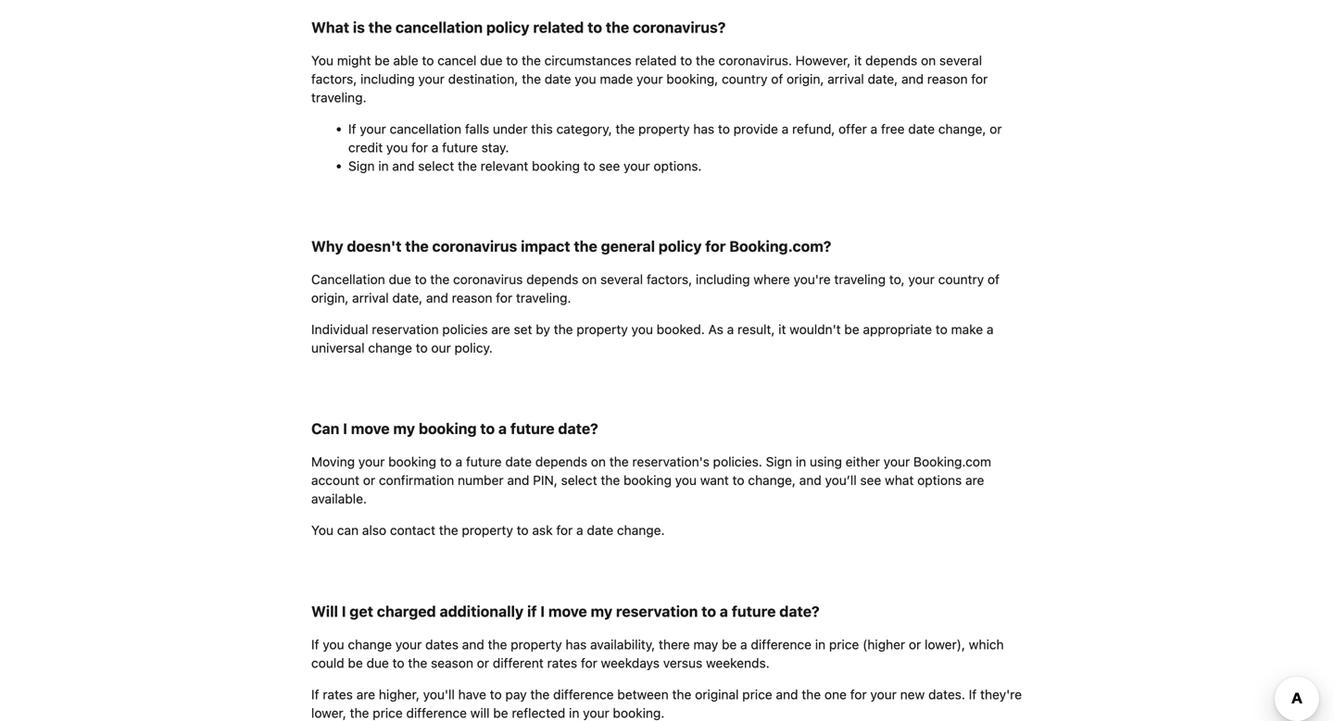 Task type: locate. For each thing, give the bounding box(es) containing it.
1 horizontal spatial date,
[[868, 72, 898, 87]]

it inside individual reservation policies are set by the property you booked. as a result, it wouldn't be appropriate to make a universal change to our policy.
[[779, 322, 786, 337]]

be right wouldn't at the top of the page
[[844, 322, 860, 337]]

2 vertical spatial difference
[[406, 706, 467, 721]]

traveling.
[[311, 90, 367, 105], [516, 290, 571, 306]]

the right destination,
[[522, 72, 541, 87]]

move right 'if' at the bottom of page
[[548, 603, 587, 621]]

can
[[311, 420, 340, 438]]

country down coronavirus.
[[722, 72, 768, 87]]

availability,
[[590, 637, 655, 653]]

if for if you change your dates and the property has availability, there may be a difference in price (higher or lower), which could be due to the season or different rates for weekdays versus weekends.
[[311, 637, 319, 653]]

0 horizontal spatial including
[[361, 72, 415, 87]]

factors,
[[311, 72, 357, 87], [647, 272, 692, 287]]

my up availability,
[[591, 603, 613, 621]]

1 vertical spatial reservation
[[616, 603, 698, 621]]

are down booking.com
[[966, 473, 984, 488]]

or inside if your cancellation falls under this category, the property has to provide a refund, offer a free date change, or credit you for a future stay. sign in and select the relevant booking to see your options.
[[990, 122, 1002, 137]]

your right "moving"
[[358, 455, 385, 470]]

change, right free
[[938, 122, 986, 137]]

you inside individual reservation policies are set by the property you booked. as a result, it wouldn't be appropriate to make a universal change to our policy.
[[632, 322, 653, 337]]

account
[[311, 473, 360, 488]]

0 vertical spatial depends
[[866, 53, 918, 68]]

1 horizontal spatial change,
[[938, 122, 986, 137]]

for inside if you change your dates and the property has availability, there may be a difference in price (higher or lower), which could be due to the season or different rates for weekdays versus weekends.
[[581, 656, 598, 671]]

0 horizontal spatial change,
[[748, 473, 796, 488]]

wouldn't
[[790, 322, 841, 337]]

origin, inside you might be able to cancel due to the circumstances related to the coronavirus. however, it depends on several factors, including your destination, the date you made your booking, country of origin, arrival date, and reason for traveling.
[[787, 72, 824, 87]]

you down reservation's
[[675, 473, 697, 488]]

depends inside you might be able to cancel due to the circumstances related to the coronavirus. however, it depends on several factors, including your destination, the date you made your booking, country of origin, arrival date, and reason for traveling.
[[866, 53, 918, 68]]

has up options.
[[693, 122, 715, 137]]

change inside if you change your dates and the property has availability, there may be a difference in price (higher or lower), which could be due to the season or different rates for weekdays versus weekends.
[[348, 637, 392, 653]]

change,
[[938, 122, 986, 137], [748, 473, 796, 488]]

0 horizontal spatial select
[[418, 159, 454, 174]]

1 horizontal spatial traveling.
[[516, 290, 571, 306]]

1 vertical spatial change
[[348, 637, 392, 653]]

1 horizontal spatial my
[[591, 603, 613, 621]]

dates.
[[929, 687, 965, 703]]

several inside cancellation due to the coronavirus depends on several factors, including where you're traveling to, your country of origin, arrival date, and reason for traveling.
[[600, 272, 643, 287]]

1 horizontal spatial see
[[860, 473, 882, 488]]

if for if your cancellation falls under this category, the property has to provide a refund, offer a free date change, or credit you for a future stay. sign in and select the relevant booking to see your options.
[[348, 122, 356, 137]]

are inside moving your booking to a future date depends on the reservation's policies. sign in using either your booking.com account or confirmation number and pin, select the booking you want to change, and you'll see what options are available.
[[966, 473, 984, 488]]

change, down "policies."
[[748, 473, 796, 488]]

2 you from the top
[[311, 523, 334, 538]]

1 vertical spatial see
[[860, 473, 882, 488]]

1 vertical spatial several
[[600, 272, 643, 287]]

depends right however,
[[866, 53, 918, 68]]

0 horizontal spatial date,
[[392, 290, 423, 306]]

property up options.
[[639, 122, 690, 137]]

for inside cancellation due to the coronavirus depends on several factors, including where you're traveling to, your country of origin, arrival date, and reason for traveling.
[[496, 290, 513, 306]]

what
[[885, 473, 914, 488]]

0 horizontal spatial reservation
[[372, 322, 439, 337]]

0 vertical spatial change,
[[938, 122, 986, 137]]

0 horizontal spatial difference
[[406, 706, 467, 721]]

options
[[918, 473, 962, 488]]

0 horizontal spatial several
[[600, 272, 643, 287]]

1 vertical spatial difference
[[553, 687, 614, 703]]

0 vertical spatial reason
[[927, 72, 968, 87]]

can
[[337, 523, 359, 538]]

1 horizontal spatial origin,
[[787, 72, 824, 87]]

my
[[393, 420, 415, 438], [591, 603, 613, 621]]

you down circumstances
[[575, 72, 596, 87]]

0 vertical spatial including
[[361, 72, 415, 87]]

1 vertical spatial reason
[[452, 290, 492, 306]]

1 vertical spatial of
[[988, 272, 1000, 287]]

change.
[[617, 523, 665, 538]]

i
[[343, 420, 347, 438], [342, 603, 346, 621], [540, 603, 545, 621]]

on inside cancellation due to the coronavirus depends on several factors, including where you're traveling to, your country of origin, arrival date, and reason for traveling.
[[582, 272, 597, 287]]

coronavirus.
[[719, 53, 792, 68]]

be
[[375, 53, 390, 68], [844, 322, 860, 337], [722, 637, 737, 653], [348, 656, 363, 671], [493, 706, 508, 721]]

0 vertical spatial origin,
[[787, 72, 824, 87]]

see down either
[[860, 473, 882, 488]]

refund,
[[792, 122, 835, 137]]

1 vertical spatial origin,
[[311, 290, 349, 306]]

1 vertical spatial rates
[[323, 687, 353, 703]]

policy
[[486, 19, 530, 36], [659, 238, 702, 255]]

1 horizontal spatial has
[[693, 122, 715, 137]]

1 horizontal spatial reason
[[927, 72, 968, 87]]

to left make
[[936, 322, 948, 337]]

be right will
[[493, 706, 508, 721]]

the inside cancellation due to the coronavirus depends on several factors, including where you're traveling to, your country of origin, arrival date, and reason for traveling.
[[430, 272, 450, 287]]

0 horizontal spatial reason
[[452, 290, 492, 306]]

0 vertical spatial date,
[[868, 72, 898, 87]]

property inside if your cancellation falls under this category, the property has to provide a refund, offer a free date change, or credit you for a future stay. sign in and select the relevant booking to see your options.
[[639, 122, 690, 137]]

weekdays
[[601, 656, 660, 671]]

1 vertical spatial move
[[548, 603, 587, 621]]

including inside cancellation due to the coronavirus depends on several factors, including where you're traveling to, your country of origin, arrival date, and reason for traveling.
[[696, 272, 750, 287]]

1 horizontal spatial move
[[548, 603, 587, 621]]

2 horizontal spatial difference
[[751, 637, 812, 653]]

charged
[[377, 603, 436, 621]]

0 vertical spatial factors,
[[311, 72, 357, 87]]

reservation
[[372, 322, 439, 337], [616, 603, 698, 621]]

you inside if your cancellation falls under this category, the property has to provide a refund, offer a free date change, or credit you for a future stay. sign in and select the relevant booking to see your options.
[[386, 140, 408, 155]]

make
[[951, 322, 983, 337]]

factors, down 'might'
[[311, 72, 357, 87]]

has inside if you change your dates and the property has availability, there may be a difference in price (higher or lower), which could be due to the season or different rates for weekdays versus weekends.
[[566, 637, 587, 653]]

to up circumstances
[[588, 19, 602, 36]]

select
[[418, 159, 454, 174], [561, 473, 597, 488]]

0 horizontal spatial country
[[722, 72, 768, 87]]

new
[[900, 687, 925, 703]]

you inside moving your booking to a future date depends on the reservation's policies. sign in using either your booking.com account or confirmation number and pin, select the booking you want to change, and you'll see what options are available.
[[675, 473, 697, 488]]

1 vertical spatial arrival
[[352, 290, 389, 306]]

price inside if you change your dates and the property has availability, there may be a difference in price (higher or lower), which could be due to the season or different rates for weekdays versus weekends.
[[829, 637, 859, 653]]

1 vertical spatial you
[[311, 523, 334, 538]]

1 vertical spatial it
[[779, 322, 786, 337]]

in right the reflected
[[569, 706, 580, 721]]

to inside cancellation due to the coronavirus depends on several factors, including where you're traveling to, your country of origin, arrival date, and reason for traveling.
[[415, 272, 427, 287]]

2 vertical spatial are
[[356, 687, 375, 703]]

change, inside moving your booking to a future date depends on the reservation's policies. sign in using either your booking.com account or confirmation number and pin, select the booking you want to change, and you'll see what options are available.
[[748, 473, 796, 488]]

2 horizontal spatial price
[[829, 637, 859, 653]]

if you change your dates and the property has availability, there may be a difference in price (higher or lower), which could be due to the season or different rates for weekdays versus weekends.
[[311, 637, 1004, 671]]

0 vertical spatial has
[[693, 122, 715, 137]]

you'll
[[825, 473, 857, 488]]

2 vertical spatial depends
[[535, 455, 588, 470]]

1 horizontal spatial date?
[[780, 603, 820, 621]]

0 horizontal spatial it
[[779, 322, 786, 337]]

reservation's
[[632, 455, 710, 470]]

in up one
[[815, 637, 826, 653]]

1 vertical spatial on
[[582, 272, 597, 287]]

or
[[990, 122, 1002, 137], [363, 473, 375, 488], [909, 637, 921, 653], [477, 656, 489, 671]]

several
[[940, 53, 982, 68], [600, 272, 643, 287]]

sign
[[348, 159, 375, 174], [766, 455, 792, 470]]

cancellation up 'cancel'
[[396, 19, 483, 36]]

0 horizontal spatial traveling.
[[311, 90, 367, 105]]

has down will i get charged additionally if i move my reservation to a future date?
[[566, 637, 587, 653]]

0 horizontal spatial of
[[771, 72, 783, 87]]

1 vertical spatial country
[[938, 272, 984, 287]]

the right by
[[554, 322, 573, 337]]

select right pin,
[[561, 473, 597, 488]]

you right credit
[[386, 140, 408, 155]]

1 vertical spatial sign
[[766, 455, 792, 470]]

due inside cancellation due to the coronavirus depends on several factors, including where you're traveling to, your country of origin, arrival date, and reason for traveling.
[[389, 272, 411, 287]]

reservation up there
[[616, 603, 698, 621]]

0 vertical spatial country
[[722, 72, 768, 87]]

future down falls
[[442, 140, 478, 155]]

your down 'charged'
[[395, 637, 422, 653]]

1 vertical spatial traveling.
[[516, 290, 571, 306]]

0 horizontal spatial related
[[533, 19, 584, 36]]

date,
[[868, 72, 898, 87], [392, 290, 423, 306]]

0 vertical spatial move
[[351, 420, 390, 438]]

0 vertical spatial due
[[480, 53, 503, 68]]

origin, down cancellation
[[311, 290, 349, 306]]

rates right different in the bottom of the page
[[547, 656, 577, 671]]

if inside if you change your dates and the property has availability, there may be a difference in price (higher or lower), which could be due to the season or different rates for weekdays versus weekends.
[[311, 637, 319, 653]]

in down credit
[[378, 159, 389, 174]]

1 horizontal spatial sign
[[766, 455, 792, 470]]

made
[[600, 72, 633, 87]]

date left change.
[[587, 523, 614, 538]]

you'll
[[423, 687, 455, 703]]

in
[[378, 159, 389, 174], [796, 455, 806, 470], [815, 637, 826, 653], [569, 706, 580, 721]]

to left the pay
[[490, 687, 502, 703]]

0 vertical spatial date?
[[558, 420, 598, 438]]

0 horizontal spatial are
[[356, 687, 375, 703]]

cancellation
[[311, 272, 385, 287]]

you up could
[[323, 637, 344, 653]]

coronavirus up the policies
[[453, 272, 523, 287]]

0 vertical spatial rates
[[547, 656, 577, 671]]

1 horizontal spatial rates
[[547, 656, 577, 671]]

1 horizontal spatial country
[[938, 272, 984, 287]]

due inside if you change your dates and the property has availability, there may be a difference in price (higher or lower), which could be due to the season or different rates for weekdays versus weekends.
[[367, 656, 389, 671]]

a inside if you change your dates and the property has availability, there may be a difference in price (higher or lower), which could be due to the season or different rates for weekdays versus weekends.
[[740, 637, 748, 653]]

property
[[639, 122, 690, 137], [577, 322, 628, 337], [462, 523, 513, 538], [511, 637, 562, 653]]

1 vertical spatial date?
[[780, 603, 820, 621]]

1 horizontal spatial price
[[742, 687, 773, 703]]

you might be able to cancel due to the circumstances related to the coronavirus. however, it depends on several factors, including your destination, the date you made your booking, country of origin, arrival date, and reason for traveling.
[[311, 53, 988, 105]]

1 vertical spatial related
[[635, 53, 677, 68]]

difference inside if you change your dates and the property has availability, there may be a difference in price (higher or lower), which could be due to the season or different rates for weekdays versus weekends.
[[751, 637, 812, 653]]

due up destination,
[[480, 53, 503, 68]]

difference
[[751, 637, 812, 653], [553, 687, 614, 703], [406, 706, 467, 721]]

1 horizontal spatial factors,
[[647, 272, 692, 287]]

0 vertical spatial of
[[771, 72, 783, 87]]

and inside if rates are higher, you'll have to pay the difference between the original price and the one for your new dates. if they're lower, the price difference will be reflected in your booking.
[[776, 687, 798, 703]]

date
[[545, 72, 571, 87], [908, 122, 935, 137], [505, 455, 532, 470], [587, 523, 614, 538]]

related up circumstances
[[533, 19, 584, 36]]

also
[[362, 523, 387, 538]]

property inside individual reservation policies are set by the property you booked. as a result, it wouldn't be appropriate to make a universal change to our policy.
[[577, 322, 628, 337]]

for inside if rates are higher, you'll have to pay the difference between the original price and the one for your new dates. if they're lower, the price difference will be reflected in your booking.
[[850, 687, 867, 703]]

and up doesn't
[[392, 159, 415, 174]]

0 horizontal spatial factors,
[[311, 72, 357, 87]]

are left "higher,"
[[356, 687, 375, 703]]

including left where
[[696, 272, 750, 287]]

future up pin,
[[510, 420, 555, 438]]

to up "higher,"
[[393, 656, 405, 671]]

have
[[458, 687, 486, 703]]

it right however,
[[854, 53, 862, 68]]

0 horizontal spatial move
[[351, 420, 390, 438]]

you left "can"
[[311, 523, 334, 538]]

1 horizontal spatial difference
[[553, 687, 614, 703]]

arrival
[[828, 72, 864, 87], [352, 290, 389, 306]]

related inside you might be able to cancel due to the circumstances related to the coronavirus. however, it depends on several factors, including your destination, the date you made your booking, country of origin, arrival date, and reason for traveling.
[[635, 53, 677, 68]]

reason
[[927, 72, 968, 87], [452, 290, 492, 306]]

0 horizontal spatial sign
[[348, 159, 375, 174]]

0 vertical spatial are
[[491, 322, 510, 337]]

2 vertical spatial price
[[373, 706, 403, 721]]

i left get
[[342, 603, 346, 621]]

rates inside if you change your dates and the property has availability, there may be a difference in price (higher or lower), which could be due to the season or different rates for weekdays versus weekends.
[[547, 656, 577, 671]]

the up the reflected
[[530, 687, 550, 703]]

0 horizontal spatial has
[[566, 637, 587, 653]]

arrival inside you might be able to cancel due to the circumstances related to the coronavirus. however, it depends on several factors, including your destination, the date you made your booking, country of origin, arrival date, and reason for traveling.
[[828, 72, 864, 87]]

difference up the reflected
[[553, 687, 614, 703]]

1 vertical spatial are
[[966, 473, 984, 488]]

your right to,
[[908, 272, 935, 287]]

higher,
[[379, 687, 420, 703]]

0 vertical spatial you
[[311, 53, 334, 68]]

there
[[659, 637, 690, 653]]

it right result,
[[779, 322, 786, 337]]

date right free
[[908, 122, 935, 137]]

and down the using
[[799, 473, 822, 488]]

1 horizontal spatial are
[[491, 322, 510, 337]]

if rates are higher, you'll have to pay the difference between the original price and the one for your new dates. if they're lower, the price difference will be reflected in your booking.
[[311, 687, 1022, 721]]

date, down doesn't
[[392, 290, 423, 306]]

depends
[[866, 53, 918, 68], [526, 272, 579, 287], [535, 455, 588, 470]]

1 vertical spatial depends
[[526, 272, 579, 287]]

difference up weekends.
[[751, 637, 812, 653]]

0 vertical spatial see
[[599, 159, 620, 174]]

what is the cancellation policy related to the coronavirus?
[[311, 19, 726, 36]]

due up "higher,"
[[367, 656, 389, 671]]

to down can i move my booking to a future date?
[[440, 455, 452, 470]]

arrival inside cancellation due to the coronavirus depends on several factors, including where you're traveling to, your country of origin, arrival date, and reason for traveling.
[[352, 290, 389, 306]]

future inside moving your booking to a future date depends on the reservation's policies. sign in using either your booking.com account or confirmation number and pin, select the booking you want to change, and you'll see what options are available.
[[466, 455, 502, 470]]

2 vertical spatial on
[[591, 455, 606, 470]]

your down 'cancel'
[[418, 72, 445, 87]]

2 vertical spatial due
[[367, 656, 389, 671]]

additionally
[[440, 603, 524, 621]]

doesn't
[[347, 238, 402, 255]]

moving your booking to a future date depends on the reservation's policies. sign in using either your booking.com account or confirmation number and pin, select the booking you want to change, and you'll see what options are available.
[[311, 455, 992, 507]]

depends inside cancellation due to the coronavirus depends on several factors, including where you're traveling to, your country of origin, arrival date, and reason for traveling.
[[526, 272, 579, 287]]

1 vertical spatial policy
[[659, 238, 702, 255]]

coronavirus?
[[633, 19, 726, 36]]

your left booking.
[[583, 706, 609, 721]]

price left (higher
[[829, 637, 859, 653]]

my up confirmation
[[393, 420, 415, 438]]

1 vertical spatial coronavirus
[[453, 272, 523, 287]]

0 vertical spatial sign
[[348, 159, 375, 174]]

0 vertical spatial it
[[854, 53, 862, 68]]

may
[[694, 637, 718, 653]]

able
[[393, 53, 419, 68]]

cancellation due to the coronavirus depends on several factors, including where you're traveling to, your country of origin, arrival date, and reason for traveling.
[[311, 272, 1000, 306]]

sign right "policies."
[[766, 455, 792, 470]]

depends down the impact
[[526, 272, 579, 287]]

the left reservation's
[[610, 455, 629, 470]]

to up booking,
[[680, 53, 692, 68]]

factors, up booked.
[[647, 272, 692, 287]]

policy up destination,
[[486, 19, 530, 36]]

in left the using
[[796, 455, 806, 470]]

if inside if your cancellation falls under this category, the property has to provide a refund, offer a free date change, or credit you for a future stay. sign in and select the relevant booking to see your options.
[[348, 122, 356, 137]]

you inside you might be able to cancel due to the circumstances related to the coronavirus. however, it depends on several factors, including your destination, the date you made your booking, country of origin, arrival date, and reason for traveling.
[[311, 53, 334, 68]]

booking.com?
[[730, 238, 832, 255]]

are
[[491, 322, 510, 337], [966, 473, 984, 488], [356, 687, 375, 703]]

factors, inside cancellation due to the coronavirus depends on several factors, including where you're traveling to, your country of origin, arrival date, and reason for traveling.
[[647, 272, 692, 287]]

individual reservation policies are set by the property you booked. as a result, it wouldn't be appropriate to make a universal change to our policy.
[[311, 322, 994, 356]]

booking inside if your cancellation falls under this category, the property has to provide a refund, offer a free date change, or credit you for a future stay. sign in and select the relevant booking to see your options.
[[532, 159, 580, 174]]

reservation up the our
[[372, 322, 439, 337]]

want
[[700, 473, 729, 488]]

1 vertical spatial price
[[742, 687, 773, 703]]

pin,
[[533, 473, 558, 488]]

due down doesn't
[[389, 272, 411, 287]]

if up credit
[[348, 122, 356, 137]]

a inside moving your booking to a future date depends on the reservation's policies. sign in using either your booking.com account or confirmation number and pin, select the booking you want to change, and you'll see what options are available.
[[455, 455, 462, 470]]

to inside if you change your dates and the property has availability, there may be a difference in price (higher or lower), which could be due to the season or different rates for weekdays versus weekends.
[[393, 656, 405, 671]]

has
[[693, 122, 715, 137], [566, 637, 587, 653]]

1 horizontal spatial arrival
[[828, 72, 864, 87]]

1 you from the top
[[311, 53, 334, 68]]

0 vertical spatial traveling.
[[311, 90, 367, 105]]

booking
[[532, 159, 580, 174], [419, 420, 477, 438], [388, 455, 436, 470], [624, 473, 672, 488]]

price down weekends.
[[742, 687, 773, 703]]

2 horizontal spatial are
[[966, 473, 984, 488]]

different
[[493, 656, 544, 671]]

you
[[575, 72, 596, 87], [386, 140, 408, 155], [632, 322, 653, 337], [675, 473, 697, 488], [323, 637, 344, 653]]

falls
[[465, 122, 489, 137]]

policy up cancellation due to the coronavirus depends on several factors, including where you're traveling to, your country of origin, arrival date, and reason for traveling.
[[659, 238, 702, 255]]

traveling. up by
[[516, 290, 571, 306]]

to right able
[[422, 53, 434, 68]]

depends inside moving your booking to a future date depends on the reservation's policies. sign in using either your booking.com account or confirmation number and pin, select the booking you want to change, and you'll see what options are available.
[[535, 455, 588, 470]]

1 vertical spatial including
[[696, 272, 750, 287]]

date, inside cancellation due to the coronavirus depends on several factors, including where you're traveling to, your country of origin, arrival date, and reason for traveling.
[[392, 290, 423, 306]]

it
[[854, 53, 862, 68], [779, 322, 786, 337]]

1 vertical spatial has
[[566, 637, 587, 653]]

price down "higher,"
[[373, 706, 403, 721]]

1 vertical spatial due
[[389, 272, 411, 287]]

on inside moving your booking to a future date depends on the reservation's policies. sign in using either your booking.com account or confirmation number and pin, select the booking you want to change, and you'll see what options are available.
[[591, 455, 606, 470]]

0 vertical spatial several
[[940, 53, 982, 68]]

coronavirus inside cancellation due to the coronavirus depends on several factors, including where you're traveling to, your country of origin, arrival date, and reason for traveling.
[[453, 272, 523, 287]]

change down get
[[348, 637, 392, 653]]

be left able
[[375, 53, 390, 68]]

i right can
[[343, 420, 347, 438]]

this
[[531, 122, 553, 137]]

0 vertical spatial arrival
[[828, 72, 864, 87]]

0 vertical spatial policy
[[486, 19, 530, 36]]

see down category,
[[599, 159, 620, 174]]

if
[[348, 122, 356, 137], [311, 637, 319, 653], [311, 687, 319, 703], [969, 687, 977, 703]]

coronavirus
[[432, 238, 517, 255], [453, 272, 523, 287]]

1 vertical spatial change,
[[748, 473, 796, 488]]



Task type: vqa. For each thing, say whether or not it's contained in the screenshot.
bottom reason
yes



Task type: describe. For each thing, give the bounding box(es) containing it.
to down category,
[[584, 159, 596, 174]]

the up booking,
[[696, 53, 715, 68]]

0 vertical spatial related
[[533, 19, 584, 36]]

your left "new"
[[870, 687, 897, 703]]

i for will
[[342, 603, 346, 621]]

cancellation inside if your cancellation falls under this category, the property has to provide a refund, offer a free date change, or credit you for a future stay. sign in and select the relevant booking to see your options.
[[390, 122, 462, 137]]

will
[[311, 603, 338, 621]]

several inside you might be able to cancel due to the circumstances related to the coronavirus. however, it depends on several factors, including your destination, the date you made your booking, country of origin, arrival date, and reason for traveling.
[[940, 53, 982, 68]]

you're
[[794, 272, 831, 287]]

category,
[[556, 122, 612, 137]]

and left pin,
[[507, 473, 529, 488]]

your up credit
[[360, 122, 386, 137]]

individual
[[311, 322, 368, 337]]

sign inside moving your booking to a future date depends on the reservation's policies. sign in using either your booking.com account or confirmation number and pin, select the booking you want to change, and you'll see what options are available.
[[766, 455, 792, 470]]

confirmation
[[379, 473, 454, 488]]

moving
[[311, 455, 355, 470]]

future up weekends.
[[732, 603, 776, 621]]

lower),
[[925, 637, 966, 653]]

one
[[825, 687, 847, 703]]

the left one
[[802, 687, 821, 703]]

rates inside if rates are higher, you'll have to pay the difference between the original price and the one for your new dates. if they're lower, the price difference will be reflected in your booking.
[[323, 687, 353, 703]]

your left options.
[[624, 159, 650, 174]]

your inside if you change your dates and the property has availability, there may be a difference in price (higher or lower), which could be due to the season or different rates for weekdays versus weekends.
[[395, 637, 422, 653]]

to left the our
[[416, 340, 428, 356]]

if right dates.
[[969, 687, 977, 703]]

country inside you might be able to cancel due to the circumstances related to the coronavirus. however, it depends on several factors, including your destination, the date you made your booking, country of origin, arrival date, and reason for traveling.
[[722, 72, 768, 87]]

booked.
[[657, 322, 705, 337]]

season
[[431, 656, 473, 671]]

the right doesn't
[[405, 238, 429, 255]]

credit
[[348, 140, 383, 155]]

set
[[514, 322, 532, 337]]

booking.com
[[914, 455, 992, 470]]

the up circumstances
[[606, 19, 629, 36]]

stay.
[[482, 140, 509, 155]]

weekends.
[[706, 656, 770, 671]]

be inside individual reservation policies are set by the property you booked. as a result, it wouldn't be appropriate to make a universal change to our policy.
[[844, 322, 860, 337]]

using
[[810, 455, 842, 470]]

including inside you might be able to cancel due to the circumstances related to the coronavirus. however, it depends on several factors, including your destination, the date you made your booking, country of origin, arrival date, and reason for traveling.
[[361, 72, 415, 87]]

it inside you might be able to cancel due to the circumstances related to the coronavirus. however, it depends on several factors, including your destination, the date you made your booking, country of origin, arrival date, and reason for traveling.
[[854, 53, 862, 68]]

to left provide
[[718, 122, 730, 137]]

relevant
[[481, 159, 528, 174]]

impact
[[521, 238, 570, 255]]

either
[[846, 455, 880, 470]]

the down versus
[[672, 687, 692, 703]]

i for can
[[343, 420, 347, 438]]

destination,
[[448, 72, 518, 87]]

circumstances
[[545, 53, 632, 68]]

policies
[[442, 322, 488, 337]]

future inside if your cancellation falls under this category, the property has to provide a refund, offer a free date change, or credit you for a future stay. sign in and select the relevant booking to see your options.
[[442, 140, 478, 155]]

your right made
[[637, 72, 663, 87]]

origin, inside cancellation due to the coronavirus depends on several factors, including where you're traveling to, your country of origin, arrival date, and reason for traveling.
[[311, 290, 349, 306]]

you for you can also contact the property to ask for a date change.
[[311, 523, 334, 538]]

booking,
[[667, 72, 718, 87]]

to,
[[889, 272, 905, 287]]

can i move my booking to a future date?
[[311, 420, 598, 438]]

dates
[[425, 637, 459, 653]]

could
[[311, 656, 344, 671]]

might
[[337, 53, 371, 68]]

general
[[601, 238, 655, 255]]

traveling. inside you might be able to cancel due to the circumstances related to the coronavirus. however, it depends on several factors, including your destination, the date you made your booking, country of origin, arrival date, and reason for traveling.
[[311, 90, 367, 105]]

on inside you might be able to cancel due to the circumstances related to the coronavirus. however, it depends on several factors, including your destination, the date you made your booking, country of origin, arrival date, and reason for traveling.
[[921, 53, 936, 68]]

and inside you might be able to cancel due to the circumstances related to the coronavirus. however, it depends on several factors, including your destination, the date you made your booking, country of origin, arrival date, and reason for traveling.
[[902, 72, 924, 87]]

0 horizontal spatial price
[[373, 706, 403, 721]]

and inside cancellation due to the coronavirus depends on several factors, including where you're traveling to, your country of origin, arrival date, and reason for traveling.
[[426, 290, 448, 306]]

are inside if rates are higher, you'll have to pay the difference between the original price and the one for your new dates. if they're lower, the price difference will be reflected in your booking.
[[356, 687, 375, 703]]

in inside if rates are higher, you'll have to pay the difference between the original price and the one for your new dates. if they're lower, the price difference will be reflected in your booking.
[[569, 706, 580, 721]]

to up number
[[480, 420, 495, 438]]

and inside if you change your dates and the property has availability, there may be a difference in price (higher or lower), which could be due to the season or different rates for weekdays versus weekends.
[[462, 637, 484, 653]]

however,
[[796, 53, 851, 68]]

for inside if your cancellation falls under this category, the property has to provide a refund, offer a free date change, or credit you for a future stay. sign in and select the relevant booking to see your options.
[[411, 140, 428, 155]]

in inside if you change your dates and the property has availability, there may be a difference in price (higher or lower), which could be due to the season or different rates for weekdays versus weekends.
[[815, 637, 826, 653]]

you for you might be able to cancel due to the circumstances related to the coronavirus. however, it depends on several factors, including your destination, the date you made your booking, country of origin, arrival date, and reason for traveling.
[[311, 53, 334, 68]]

the down dates
[[408, 656, 427, 671]]

versus
[[663, 656, 703, 671]]

reason inside you might be able to cancel due to the circumstances related to the coronavirus. however, it depends on several factors, including your destination, the date you made your booking, country of origin, arrival date, and reason for traveling.
[[927, 72, 968, 87]]

reservation inside individual reservation policies are set by the property you booked. as a result, it wouldn't be appropriate to make a universal change to our policy.
[[372, 322, 439, 337]]

are inside individual reservation policies are set by the property you booked. as a result, it wouldn't be appropriate to make a universal change to our policy.
[[491, 322, 510, 337]]

cancel
[[438, 53, 477, 68]]

between
[[617, 687, 669, 703]]

the right category,
[[616, 122, 635, 137]]

of inside you might be able to cancel due to the circumstances related to the coronavirus. however, it depends on several factors, including your destination, the date you made your booking, country of origin, arrival date, and reason for traveling.
[[771, 72, 783, 87]]

offer
[[839, 122, 867, 137]]

sign inside if your cancellation falls under this category, the property has to provide a refund, offer a free date change, or credit you for a future stay. sign in and select the relevant booking to see your options.
[[348, 159, 375, 174]]

or inside moving your booking to a future date depends on the reservation's policies. sign in using either your booking.com account or confirmation number and pin, select the booking you want to change, and you'll see what options are available.
[[363, 473, 375, 488]]

0 vertical spatial cancellation
[[396, 19, 483, 36]]

our
[[431, 340, 451, 356]]

number
[[458, 473, 504, 488]]

1 horizontal spatial policy
[[659, 238, 702, 255]]

change inside individual reservation policies are set by the property you booked. as a result, it wouldn't be appropriate to make a universal change to our policy.
[[368, 340, 412, 356]]

as
[[708, 322, 724, 337]]

contact
[[390, 523, 436, 538]]

pay
[[505, 687, 527, 703]]

reason inside cancellation due to the coronavirus depends on several factors, including where you're traveling to, your country of origin, arrival date, and reason for traveling.
[[452, 290, 492, 306]]

date, inside you might be able to cancel due to the circumstances related to the coronavirus. however, it depends on several factors, including your destination, the date you made your booking, country of origin, arrival date, and reason for traveling.
[[868, 72, 898, 87]]

the right contact
[[439, 523, 458, 538]]

0 horizontal spatial my
[[393, 420, 415, 438]]

where
[[754, 272, 790, 287]]

what
[[311, 19, 349, 36]]

under
[[493, 122, 528, 137]]

the left relevant at the top of page
[[458, 159, 477, 174]]

due inside you might be able to cancel due to the circumstances related to the coronavirus. however, it depends on several factors, including your destination, the date you made your booking, country of origin, arrival date, and reason for traveling.
[[480, 53, 503, 68]]

appropriate
[[863, 322, 932, 337]]

by
[[536, 322, 550, 337]]

the right the impact
[[574, 238, 598, 255]]

be inside if rates are higher, you'll have to pay the difference between the original price and the one for your new dates. if they're lower, the price difference will be reflected in your booking.
[[493, 706, 508, 721]]

change, inside if your cancellation falls under this category, the property has to provide a refund, offer a free date change, or credit you for a future stay. sign in and select the relevant booking to see your options.
[[938, 122, 986, 137]]

ask
[[532, 523, 553, 538]]

get
[[350, 603, 373, 621]]

see inside moving your booking to a future date depends on the reservation's policies. sign in using either your booking.com account or confirmation number and pin, select the booking you want to change, and you'll see what options are available.
[[860, 473, 882, 488]]

the down what is the cancellation policy related to the coronavirus?
[[522, 53, 541, 68]]

be right could
[[348, 656, 363, 671]]

to left the ask
[[517, 523, 529, 538]]

if your cancellation falls under this category, the property has to provide a refund, offer a free date change, or credit you for a future stay. sign in and select the relevant booking to see your options.
[[348, 122, 1002, 174]]

free
[[881, 122, 905, 137]]

traveling. inside cancellation due to the coronavirus depends on several factors, including where you're traveling to, your country of origin, arrival date, and reason for traveling.
[[516, 290, 571, 306]]

you can also contact the property to ask for a date change.
[[311, 523, 665, 538]]

in inside if your cancellation falls under this category, the property has to provide a refund, offer a free date change, or credit you for a future stay. sign in and select the relevant booking to see your options.
[[378, 159, 389, 174]]

country inside cancellation due to the coronavirus depends on several factors, including where you're traveling to, your country of origin, arrival date, and reason for traveling.
[[938, 272, 984, 287]]

result,
[[738, 322, 775, 337]]

(higher
[[863, 637, 905, 653]]

available.
[[311, 492, 367, 507]]

to inside if rates are higher, you'll have to pay the difference between the original price and the one for your new dates. if they're lower, the price difference will be reflected in your booking.
[[490, 687, 502, 703]]

0 vertical spatial coronavirus
[[432, 238, 517, 255]]

reflected
[[512, 706, 566, 721]]

will
[[470, 706, 490, 721]]

0 horizontal spatial date?
[[558, 420, 598, 438]]

to down "policies."
[[733, 473, 745, 488]]

and inside if your cancellation falls under this category, the property has to provide a refund, offer a free date change, or credit you for a future stay. sign in and select the relevant booking to see your options.
[[392, 159, 415, 174]]

be up weekends.
[[722, 637, 737, 653]]

they're
[[980, 687, 1022, 703]]

provide
[[734, 122, 778, 137]]

for inside you might be able to cancel due to the circumstances related to the coronavirus. however, it depends on several factors, including your destination, the date you made your booking, country of origin, arrival date, and reason for traveling.
[[971, 72, 988, 87]]

in inside moving your booking to a future date depends on the reservation's policies. sign in using either your booking.com account or confirmation number and pin, select the booking you want to change, and you'll see what options are available.
[[796, 455, 806, 470]]

you inside if you change your dates and the property has availability, there may be a difference in price (higher or lower), which could be due to the season or different rates for weekdays versus weekends.
[[323, 637, 344, 653]]

universal
[[311, 340, 365, 356]]

lower,
[[311, 706, 346, 721]]

the inside individual reservation policies are set by the property you booked. as a result, it wouldn't be appropriate to make a universal change to our policy.
[[554, 322, 573, 337]]

why doesn't the coronavirus impact the general policy for booking.com?
[[311, 238, 832, 255]]

why
[[311, 238, 343, 255]]

options.
[[654, 159, 702, 174]]

the right lower,
[[350, 706, 369, 721]]

which
[[969, 637, 1004, 653]]

be inside you might be able to cancel due to the circumstances related to the coronavirus. however, it depends on several factors, including your destination, the date you made your booking, country of origin, arrival date, and reason for traveling.
[[375, 53, 390, 68]]

i right 'if' at the bottom of page
[[540, 603, 545, 621]]

policy.
[[455, 340, 493, 356]]

traveling
[[834, 272, 886, 287]]

date inside moving your booking to a future date depends on the reservation's policies. sign in using either your booking.com account or confirmation number and pin, select the booking you want to change, and you'll see what options are available.
[[505, 455, 532, 470]]

the right the is
[[369, 19, 392, 36]]

original
[[695, 687, 739, 703]]

property inside if you change your dates and the property has availability, there may be a difference in price (higher or lower), which could be due to the season or different rates for weekdays versus weekends.
[[511, 637, 562, 653]]

property down number
[[462, 523, 513, 538]]

the up different in the bottom of the page
[[488, 637, 507, 653]]

the up change.
[[601, 473, 620, 488]]

date inside if your cancellation falls under this category, the property has to provide a refund, offer a free date change, or credit you for a future stay. sign in and select the relevant booking to see your options.
[[908, 122, 935, 137]]

you inside you might be able to cancel due to the circumstances related to the coronavirus. however, it depends on several factors, including your destination, the date you made your booking, country of origin, arrival date, and reason for traveling.
[[575, 72, 596, 87]]

if for if rates are higher, you'll have to pay the difference between the original price and the one for your new dates. if they're lower, the price difference will be reflected in your booking.
[[311, 687, 319, 703]]

to up may at the bottom right of the page
[[702, 603, 716, 621]]

your inside cancellation due to the coronavirus depends on several factors, including where you're traveling to, your country of origin, arrival date, and reason for traveling.
[[908, 272, 935, 287]]

policies.
[[713, 455, 762, 470]]

is
[[353, 19, 365, 36]]

to down what is the cancellation policy related to the coronavirus?
[[506, 53, 518, 68]]

your up what
[[884, 455, 910, 470]]

factors, inside you might be able to cancel due to the circumstances related to the coronavirus. however, it depends on several factors, including your destination, the date you made your booking, country of origin, arrival date, and reason for traveling.
[[311, 72, 357, 87]]

select inside moving your booking to a future date depends on the reservation's policies. sign in using either your booking.com account or confirmation number and pin, select the booking you want to change, and you'll see what options are available.
[[561, 473, 597, 488]]

if
[[527, 603, 537, 621]]

of inside cancellation due to the coronavirus depends on several factors, including where you're traveling to, your country of origin, arrival date, and reason for traveling.
[[988, 272, 1000, 287]]

select inside if your cancellation falls under this category, the property has to provide a refund, offer a free date change, or credit you for a future stay. sign in and select the relevant booking to see your options.
[[418, 159, 454, 174]]

has inside if your cancellation falls under this category, the property has to provide a refund, offer a free date change, or credit you for a future stay. sign in and select the relevant booking to see your options.
[[693, 122, 715, 137]]

date inside you might be able to cancel due to the circumstances related to the coronavirus. however, it depends on several factors, including your destination, the date you made your booking, country of origin, arrival date, and reason for traveling.
[[545, 72, 571, 87]]

see inside if your cancellation falls under this category, the property has to provide a refund, offer a free date change, or credit you for a future stay. sign in and select the relevant booking to see your options.
[[599, 159, 620, 174]]

will i get charged additionally if i move my reservation to a future date?
[[311, 603, 820, 621]]



